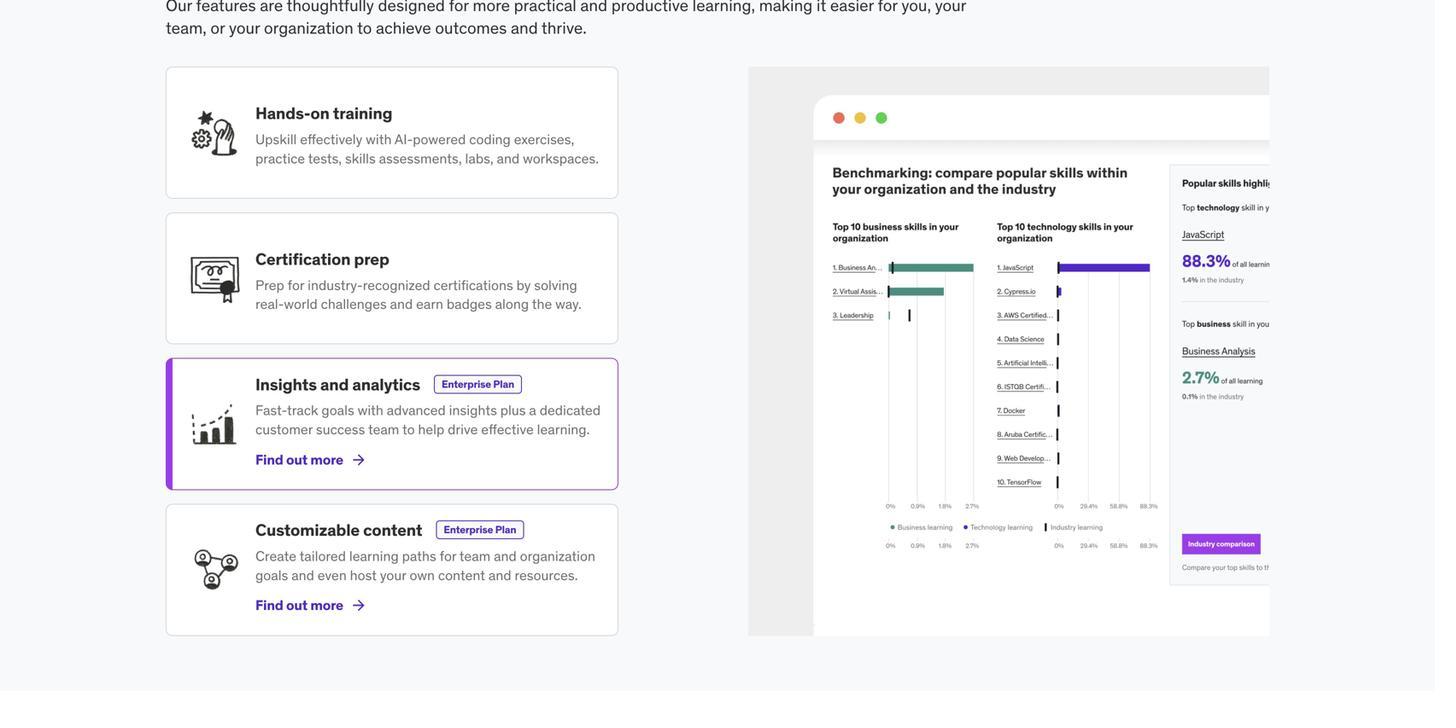 Task type: locate. For each thing, give the bounding box(es) containing it.
0 horizontal spatial organization
[[264, 17, 354, 38]]

enterprise for customizable content
[[444, 524, 493, 537]]

to inside our features are thoughtfully designed for more practical and productive learning, making it easier for you, your team, or your organization to achieve outcomes and thrive.
[[357, 17, 372, 38]]

for up world
[[288, 277, 304, 294]]

0 vertical spatial team
[[368, 421, 399, 439]]

1 vertical spatial find out more
[[255, 597, 343, 615]]

find for insights
[[255, 451, 283, 469]]

1 vertical spatial plan
[[495, 524, 516, 537]]

0 vertical spatial out
[[286, 451, 308, 469]]

for
[[449, 0, 469, 15], [878, 0, 898, 15], [288, 277, 304, 294], [440, 548, 456, 565]]

insights and analytics
[[255, 374, 420, 395]]

plan for customizable content
[[495, 524, 516, 537]]

goals down create
[[255, 567, 288, 585]]

2 small image from the top
[[350, 598, 367, 615]]

prep
[[255, 277, 284, 294]]

1 vertical spatial with
[[358, 402, 384, 420]]

team
[[368, 421, 399, 439], [459, 548, 491, 565]]

create tailored learning paths for team and organization goals and even host your own content and resources.
[[255, 548, 595, 585]]

0 vertical spatial find
[[255, 451, 283, 469]]

tailored
[[300, 548, 346, 565]]

2 find out more from the top
[[255, 597, 343, 615]]

with
[[366, 131, 392, 148], [358, 402, 384, 420]]

find out more inside insights and analytics tab
[[255, 451, 343, 469]]

1 vertical spatial to
[[402, 421, 415, 439]]

0 horizontal spatial to
[[357, 17, 372, 38]]

prep
[[354, 249, 389, 269]]

find out more down "customer"
[[255, 451, 343, 469]]

organization inside our features are thoughtfully designed for more practical and productive learning, making it easier for you, your team, or your organization to achieve outcomes and thrive.
[[264, 17, 354, 38]]

1 horizontal spatial your
[[380, 567, 406, 585]]

find out more link down even
[[255, 586, 367, 627]]

content up learning
[[363, 520, 422, 541]]

more down even
[[310, 597, 343, 615]]

small image down success
[[350, 452, 367, 469]]

dedicated
[[540, 402, 601, 420]]

team down advanced
[[368, 421, 399, 439]]

find down "customer"
[[255, 451, 283, 469]]

1 out from the top
[[286, 451, 308, 469]]

1 find out more from the top
[[255, 451, 343, 469]]

badges
[[447, 296, 492, 313]]

out inside customizable content tab
[[286, 597, 308, 615]]

enterprise plan up create tailored learning paths for team and organization goals and even host your own content and resources.
[[444, 524, 516, 537]]

effectively
[[300, 131, 362, 148]]

2 find from the top
[[255, 597, 283, 615]]

0 horizontal spatial content
[[363, 520, 422, 541]]

small image
[[350, 452, 367, 469], [350, 598, 367, 615]]

thrive.
[[542, 17, 587, 38]]

customizable content
[[255, 520, 422, 541]]

0 vertical spatial content
[[363, 520, 422, 541]]

goals
[[322, 402, 354, 420], [255, 567, 288, 585]]

1 vertical spatial more
[[310, 451, 343, 469]]

content right own
[[438, 567, 485, 585]]

to
[[357, 17, 372, 38], [402, 421, 415, 439]]

and inside hands-on training upskill effectively with ai-powered coding exercises, practice tests, skills assessments, labs, and workspaces.
[[497, 150, 520, 167]]

plan for insights and analytics
[[493, 378, 514, 391]]

more inside insights and analytics tab
[[310, 451, 343, 469]]

find
[[255, 451, 283, 469], [255, 597, 283, 615]]

our features are thoughtfully designed for more practical and productive learning, making it easier for you, your team, or your organization to achieve outcomes and thrive.
[[166, 0, 966, 38]]

by
[[517, 277, 531, 294]]

organization up resources.
[[520, 548, 595, 565]]

enterprise plan for customizable content
[[444, 524, 516, 537]]

1 vertical spatial your
[[229, 17, 260, 38]]

and down coding
[[497, 150, 520, 167]]

content
[[363, 520, 422, 541], [438, 567, 485, 585]]

2 find out more link from the top
[[255, 586, 367, 627]]

1 small image from the top
[[350, 452, 367, 469]]

challenges
[[321, 296, 387, 313]]

certification
[[255, 249, 351, 269]]

organization
[[264, 17, 354, 38], [520, 548, 595, 565]]

2 out from the top
[[286, 597, 308, 615]]

labs,
[[465, 150, 494, 167]]

outcomes
[[435, 17, 507, 38]]

2 vertical spatial more
[[310, 597, 343, 615]]

with inside fast-track goals with advanced insights plus a dedicated customer success team to help drive effective learning.
[[358, 402, 384, 420]]

0 vertical spatial enterprise plan
[[442, 378, 514, 391]]

enterprise inside customizable content tab
[[444, 524, 493, 537]]

0 vertical spatial goals
[[322, 402, 354, 420]]

small image down "host"
[[350, 598, 367, 615]]

find out more link inside customizable content tab
[[255, 586, 367, 627]]

more
[[473, 0, 510, 15], [310, 451, 343, 469], [310, 597, 343, 615]]

plan inside customizable content tab
[[495, 524, 516, 537]]

fast-
[[255, 402, 287, 420]]

plan inside insights and analytics tab
[[493, 378, 514, 391]]

team inside fast-track goals with advanced insights plus a dedicated customer success team to help drive effective learning.
[[368, 421, 399, 439]]

organization down thoughtfully
[[264, 17, 354, 38]]

0 vertical spatial more
[[473, 0, 510, 15]]

1 vertical spatial goals
[[255, 567, 288, 585]]

0 vertical spatial small image
[[350, 452, 367, 469]]

your right or
[[229, 17, 260, 38]]

0 vertical spatial with
[[366, 131, 392, 148]]

for right paths
[[440, 548, 456, 565]]

hands-
[[255, 103, 310, 124]]

1 vertical spatial team
[[459, 548, 491, 565]]

0 vertical spatial your
[[935, 0, 966, 15]]

1 find from the top
[[255, 451, 283, 469]]

find inside customizable content tab
[[255, 597, 283, 615]]

0 vertical spatial find out more link
[[255, 440, 367, 481]]

effective
[[481, 421, 534, 439]]

more for insights and analytics
[[310, 451, 343, 469]]

drive
[[448, 421, 478, 439]]

are
[[260, 0, 283, 15]]

find out more down even
[[255, 597, 343, 615]]

real-
[[255, 296, 284, 313]]

1 vertical spatial small image
[[350, 598, 367, 615]]

enterprise plan up insights
[[442, 378, 514, 391]]

find out more link down "customer"
[[255, 440, 367, 481]]

more down success
[[310, 451, 343, 469]]

find out more link inside insights and analytics tab
[[255, 440, 367, 481]]

more up the outcomes
[[473, 0, 510, 15]]

world
[[284, 296, 318, 313]]

out inside insights and analytics tab
[[286, 451, 308, 469]]

0 vertical spatial plan
[[493, 378, 514, 391]]

1 horizontal spatial to
[[402, 421, 415, 439]]

assessments,
[[379, 150, 462, 167]]

find inside insights and analytics tab
[[255, 451, 283, 469]]

with left ai-
[[366, 131, 392, 148]]

find out more link for insights
[[255, 440, 367, 481]]

1 vertical spatial organization
[[520, 548, 595, 565]]

1 vertical spatial content
[[438, 567, 485, 585]]

plan up the plus
[[493, 378, 514, 391]]

and up 'thrive.' on the top left of page
[[580, 0, 608, 15]]

with down analytics
[[358, 402, 384, 420]]

your down learning
[[380, 567, 406, 585]]

out
[[286, 451, 308, 469], [286, 597, 308, 615]]

learning.
[[537, 421, 590, 439]]

0 horizontal spatial team
[[368, 421, 399, 439]]

exercises,
[[514, 131, 574, 148]]

0 vertical spatial to
[[357, 17, 372, 38]]

small image inside insights and analytics tab
[[350, 452, 367, 469]]

training
[[333, 103, 392, 124]]

enterprise up insights
[[442, 378, 491, 391]]

your right you, at the top
[[935, 0, 966, 15]]

coding
[[469, 131, 511, 148]]

insights and analytics tab
[[166, 359, 619, 491]]

enterprise up create tailored learning paths for team and organization goals and even host your own content and resources.
[[444, 524, 493, 537]]

and
[[580, 0, 608, 15], [511, 17, 538, 38], [497, 150, 520, 167], [390, 296, 413, 313], [320, 374, 349, 395], [494, 548, 517, 565], [291, 567, 314, 585], [489, 567, 511, 585]]

way.
[[555, 296, 582, 313]]

1 vertical spatial find
[[255, 597, 283, 615]]

2 vertical spatial your
[[380, 567, 406, 585]]

enterprise plan inside customizable content tab
[[444, 524, 516, 537]]

enterprise plan
[[442, 378, 514, 391], [444, 524, 516, 537]]

and down recognized
[[390, 296, 413, 313]]

enterprise plan inside insights and analytics tab
[[442, 378, 514, 391]]

your inside create tailored learning paths for team and organization goals and even host your own content and resources.
[[380, 567, 406, 585]]

find out more
[[255, 451, 343, 469], [255, 597, 343, 615]]

find out more inside customizable content tab
[[255, 597, 343, 615]]

goals inside create tailored learning paths for team and organization goals and even host your own content and resources.
[[255, 567, 288, 585]]

own
[[410, 567, 435, 585]]

enterprise
[[442, 378, 491, 391], [444, 524, 493, 537]]

enterprise inside insights and analytics tab
[[442, 378, 491, 391]]

goals up success
[[322, 402, 354, 420]]

certification prep tab
[[166, 213, 619, 345]]

0 vertical spatial enterprise
[[442, 378, 491, 391]]

1 horizontal spatial content
[[438, 567, 485, 585]]

1 vertical spatial enterprise
[[444, 524, 493, 537]]

find out more for insights
[[255, 451, 343, 469]]

find out more for customizable
[[255, 597, 343, 615]]

help
[[418, 421, 444, 439]]

plan
[[493, 378, 514, 391], [495, 524, 516, 537]]

1 horizontal spatial organization
[[520, 548, 595, 565]]

upskill
[[255, 131, 297, 148]]

customer
[[255, 421, 313, 439]]

team right paths
[[459, 548, 491, 565]]

1 vertical spatial enterprise plan
[[444, 524, 516, 537]]

0 vertical spatial find out more
[[255, 451, 343, 469]]

productive
[[611, 0, 689, 15]]

find out more link
[[255, 440, 367, 481], [255, 586, 367, 627]]

out down "customer"
[[286, 451, 308, 469]]

0 vertical spatial organization
[[264, 17, 354, 38]]

to down advanced
[[402, 421, 415, 439]]

0 horizontal spatial goals
[[255, 567, 288, 585]]

out for customizable
[[286, 597, 308, 615]]

1 vertical spatial find out more link
[[255, 586, 367, 627]]

out down create
[[286, 597, 308, 615]]

small image inside customizable content tab
[[350, 598, 367, 615]]

plan up resources.
[[495, 524, 516, 537]]

1 find out more link from the top
[[255, 440, 367, 481]]

your
[[935, 0, 966, 15], [229, 17, 260, 38], [380, 567, 406, 585]]

more inside customizable content tab
[[310, 597, 343, 615]]

to left 'achieve'
[[357, 17, 372, 38]]

and up resources.
[[494, 548, 517, 565]]

1 horizontal spatial team
[[459, 548, 491, 565]]

1 horizontal spatial goals
[[322, 402, 354, 420]]

with inside hands-on training upskill effectively with ai-powered coding exercises, practice tests, skills assessments, labs, and workspaces.
[[366, 131, 392, 148]]

to inside fast-track goals with advanced insights plus a dedicated customer success team to help drive effective learning.
[[402, 421, 415, 439]]

1 vertical spatial out
[[286, 597, 308, 615]]

find down create
[[255, 597, 283, 615]]

thoughtfully
[[287, 0, 374, 15]]



Task type: vqa. For each thing, say whether or not it's contained in the screenshot.
the React
no



Task type: describe. For each thing, give the bounding box(es) containing it.
easier
[[830, 0, 874, 15]]

features
[[196, 0, 256, 15]]

and down tailored
[[291, 567, 314, 585]]

it
[[817, 0, 826, 15]]

hands-on training tab
[[166, 67, 619, 199]]

and inside certification prep prep for industry-recognized certifications by solving real-world challenges and earn badges along the way.
[[390, 296, 413, 313]]

screenshot of an analytics interface image
[[748, 67, 1270, 637]]

for left you, at the top
[[878, 0, 898, 15]]

or
[[210, 17, 225, 38]]

fast-track goals with advanced insights plus a dedicated customer success team to help drive effective learning.
[[255, 402, 601, 439]]

more for customizable content
[[310, 597, 343, 615]]

customizable content tab
[[166, 504, 619, 637]]

certification prep prep for industry-recognized certifications by solving real-world challenges and earn badges along the way.
[[255, 249, 582, 313]]

for inside create tailored learning paths for team and organization goals and even host your own content and resources.
[[440, 548, 456, 565]]

practice
[[255, 150, 305, 167]]

learning focused on your goals tab list
[[166, 67, 619, 637]]

resources.
[[515, 567, 578, 585]]

and down practical
[[511, 17, 538, 38]]

powered
[[413, 131, 466, 148]]

skills
[[345, 150, 376, 167]]

small image for and
[[350, 452, 367, 469]]

team inside create tailored learning paths for team and organization goals and even host your own content and resources.
[[459, 548, 491, 565]]

industry-
[[308, 277, 363, 294]]

enterprise for insights and analytics
[[442, 378, 491, 391]]

certifications
[[434, 277, 513, 294]]

workspaces.
[[523, 150, 599, 167]]

2 horizontal spatial your
[[935, 0, 966, 15]]

enterprise plan for insights and analytics
[[442, 378, 514, 391]]

insights
[[449, 402, 497, 420]]

you,
[[902, 0, 931, 15]]

even
[[318, 567, 347, 585]]

small image for content
[[350, 598, 367, 615]]

ai-
[[395, 131, 413, 148]]

paths
[[402, 548, 436, 565]]

and left resources.
[[489, 567, 511, 585]]

learning
[[349, 548, 399, 565]]

customizable
[[255, 520, 360, 541]]

the
[[532, 296, 552, 313]]

recognized
[[363, 277, 430, 294]]

along
[[495, 296, 529, 313]]

organization inside create tailored learning paths for team and organization goals and even host your own content and resources.
[[520, 548, 595, 565]]

for up the outcomes
[[449, 0, 469, 15]]

hands-on training upskill effectively with ai-powered coding exercises, practice tests, skills assessments, labs, and workspaces.
[[255, 103, 599, 167]]

advanced
[[387, 402, 446, 420]]

tests,
[[308, 150, 342, 167]]

making
[[759, 0, 813, 15]]

track
[[287, 402, 318, 420]]

more inside our features are thoughtfully designed for more practical and productive learning, making it easier for you, your team, or your organization to achieve outcomes and thrive.
[[473, 0, 510, 15]]

team,
[[166, 17, 207, 38]]

goals inside fast-track goals with advanced insights plus a dedicated customer success team to help drive effective learning.
[[322, 402, 354, 420]]

host
[[350, 567, 377, 585]]

a
[[529, 402, 536, 420]]

find out more link for customizable
[[255, 586, 367, 627]]

0 horizontal spatial your
[[229, 17, 260, 38]]

for inside certification prep prep for industry-recognized certifications by solving real-world challenges and earn badges along the way.
[[288, 277, 304, 294]]

on
[[310, 103, 330, 124]]

success
[[316, 421, 365, 439]]

create
[[255, 548, 296, 565]]

find for customizable
[[255, 597, 283, 615]]

designed
[[378, 0, 445, 15]]

and up success
[[320, 374, 349, 395]]

plus
[[500, 402, 526, 420]]

our
[[166, 0, 192, 15]]

content inside create tailored learning paths for team and organization goals and even host your own content and resources.
[[438, 567, 485, 585]]

earn
[[416, 296, 443, 313]]

achieve
[[376, 17, 431, 38]]

solving
[[534, 277, 577, 294]]

analytics
[[352, 374, 420, 395]]

insights
[[255, 374, 317, 395]]

out for insights
[[286, 451, 308, 469]]

practical
[[514, 0, 577, 15]]

learning,
[[693, 0, 755, 15]]



